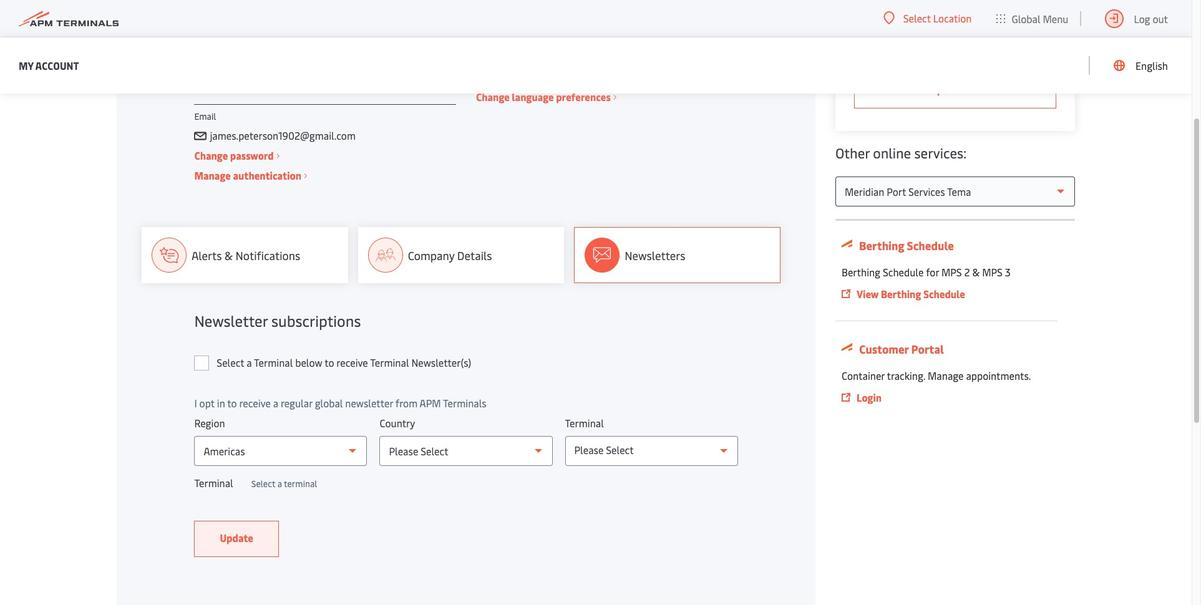 Task type: vqa. For each thing, say whether or not it's contained in the screenshot.
msc corresponding to MSC
no



Task type: describe. For each thing, give the bounding box(es) containing it.
0 vertical spatial receive
[[337, 356, 368, 370]]

this
[[904, 6, 921, 20]]

select for select a terminal below to receive terminal newsletter(s)
[[217, 356, 244, 370]]

3
[[1006, 265, 1011, 279]]

select a terminal
[[251, 478, 317, 490]]

from
[[396, 396, 418, 410]]

open
[[931, 82, 954, 96]]

2 mps from the left
[[983, 265, 1003, 279]]

select location
[[904, 11, 972, 25]]

other
[[836, 144, 870, 162]]

global
[[1012, 12, 1041, 25]]

berthing schedule
[[857, 238, 954, 253]]

update
[[220, 531, 253, 545]]

for
[[926, 265, 939, 279]]

terminals
[[443, 396, 487, 410]]

2 vertical spatial berthing
[[881, 287, 922, 301]]

log out
[[1135, 12, 1169, 25]]

0 vertical spatial to
[[325, 356, 334, 370]]

2
[[965, 265, 970, 279]]

preferences
[[556, 90, 611, 104]]

newsletter subscriptions
[[194, 311, 361, 331]]

a for terminal
[[247, 356, 252, 370]]

alerts
[[192, 248, 222, 263]]

please use this form if you are experiencing any difficulties logging in or creating an account.
[[855, 6, 1048, 51]]

change language preferences link
[[476, 89, 617, 105]]

password
[[230, 149, 274, 162]]

notifications
[[236, 248, 300, 263]]

english
[[1136, 59, 1169, 72]]

country
[[380, 416, 415, 430]]

company details
[[408, 248, 492, 263]]

& inside alerts & notifications "button"
[[225, 248, 233, 263]]

terminal up from
[[370, 356, 409, 370]]

are
[[975, 6, 989, 20]]

view
[[857, 287, 879, 301]]

log out link
[[1105, 0, 1169, 37]]

login
[[857, 391, 882, 405]]

berthing for berthing schedule
[[860, 238, 905, 253]]

schedule for berthing schedule for mps 2 & mps 3
[[883, 265, 924, 279]]

you
[[956, 6, 973, 20]]

use
[[886, 6, 902, 20]]

account
[[35, 58, 79, 72]]

terminal
[[284, 478, 317, 490]]

customer
[[860, 341, 909, 357]]

0 horizontal spatial to
[[227, 396, 237, 410]]

difficulties
[[873, 22, 921, 36]]

view berthing schedule link
[[842, 287, 1052, 302]]

2 vertical spatial schedule
[[924, 287, 966, 301]]

please for please select
[[575, 443, 604, 457]]

change language preferences
[[476, 90, 611, 104]]

berthing for berthing schedule for mps 2 & mps 3
[[842, 265, 881, 279]]

my account link
[[19, 58, 79, 73]]

1 mps from the left
[[942, 265, 962, 279]]

Select a Terminal below to receive Terminal Newsletter(s) checkbox
[[194, 356, 209, 371]]

0 horizontal spatial receive
[[239, 396, 271, 410]]

please select
[[575, 443, 634, 457]]

select for select a terminal
[[251, 478, 275, 490]]

change for change language preferences
[[476, 90, 510, 104]]

please for please use this form if you are experiencing any difficulties logging in or creating an account.
[[855, 6, 884, 20]]

tracking.
[[887, 369, 926, 383]]

open form
[[931, 82, 981, 96]]

out
[[1153, 12, 1169, 25]]

alerts & notifications
[[192, 248, 300, 263]]

any
[[855, 22, 870, 36]]

newsletters button
[[574, 227, 781, 283]]

1 vertical spatial &
[[973, 265, 980, 279]]

menu
[[1043, 12, 1069, 25]]

view berthing schedule
[[857, 287, 966, 301]]

or
[[969, 22, 978, 36]]



Task type: locate. For each thing, give the bounding box(es) containing it.
in left or
[[959, 22, 967, 36]]

1 horizontal spatial change
[[476, 90, 510, 104]]

& right '2'
[[973, 265, 980, 279]]

manage authentication link
[[194, 168, 307, 184]]

change for change password manage authentication
[[194, 149, 228, 162]]

0 vertical spatial manage
[[194, 169, 231, 182]]

0 vertical spatial a
[[247, 356, 252, 370]]

creating
[[981, 22, 1017, 36]]

schedule up for
[[907, 238, 954, 253]]

select a terminal below to receive terminal newsletter(s)
[[217, 356, 471, 370]]

mps left '2'
[[942, 265, 962, 279]]

0 horizontal spatial &
[[225, 248, 233, 263]]

schedule
[[907, 238, 954, 253], [883, 265, 924, 279], [924, 287, 966, 301]]

0 vertical spatial please
[[855, 6, 884, 20]]

logging
[[923, 22, 956, 36]]

mps left the 3
[[983, 265, 1003, 279]]

an
[[1020, 22, 1031, 36]]

1 horizontal spatial to
[[325, 356, 334, 370]]

in
[[959, 22, 967, 36], [217, 396, 225, 410]]

account.
[[855, 37, 893, 51]]

i
[[194, 396, 197, 410]]

1 horizontal spatial receive
[[337, 356, 368, 370]]

location
[[934, 11, 972, 25]]

1 vertical spatial to
[[227, 396, 237, 410]]

0 vertical spatial &
[[225, 248, 233, 263]]

0 horizontal spatial in
[[217, 396, 225, 410]]

if
[[948, 6, 954, 20]]

0 vertical spatial berthing
[[860, 238, 905, 253]]

global
[[315, 396, 343, 410]]

1 vertical spatial a
[[273, 396, 278, 410]]

mps
[[942, 265, 962, 279], [983, 265, 1003, 279]]

subscriptions
[[272, 311, 361, 331]]

a
[[247, 356, 252, 370], [273, 396, 278, 410], [278, 478, 282, 490]]

&
[[225, 248, 233, 263], [973, 265, 980, 279]]

1 horizontal spatial mps
[[983, 265, 1003, 279]]

to right below
[[325, 356, 334, 370]]

1 vertical spatial manage
[[928, 369, 964, 383]]

terminal up please select
[[565, 416, 604, 430]]

customer portal
[[857, 341, 944, 357]]

my account
[[19, 58, 79, 72]]

manage down change password link
[[194, 169, 231, 182]]

global menu button
[[985, 0, 1081, 37]]

1 horizontal spatial in
[[959, 22, 967, 36]]

a left regular
[[273, 396, 278, 410]]

in inside please use this form if you are experiencing any difficulties logging in or creating an account.
[[959, 22, 967, 36]]

1 vertical spatial in
[[217, 396, 225, 410]]

terminal up update
[[194, 476, 233, 490]]

receive left regular
[[239, 396, 271, 410]]

james.peterson1902@gmail.com
[[210, 129, 356, 142]]

select
[[904, 11, 931, 25], [217, 356, 244, 370], [606, 443, 634, 457], [251, 478, 275, 490]]

0 vertical spatial change
[[476, 90, 510, 104]]

language
[[512, 90, 554, 104]]

0 horizontal spatial please
[[575, 443, 604, 457]]

manage for authentication
[[194, 169, 231, 182]]

a left terminal at the bottom of the page
[[278, 478, 282, 490]]

regular
[[281, 396, 313, 410]]

to
[[325, 356, 334, 370], [227, 396, 237, 410]]

details
[[457, 248, 492, 263]]

online
[[873, 144, 911, 162]]

change down email
[[194, 149, 228, 162]]

1 vertical spatial please
[[575, 443, 604, 457]]

please inside please use this form if you are experiencing any difficulties logging in or creating an account.
[[855, 6, 884, 20]]

tab list
[[142, 227, 791, 283]]

berthing schedule for mps 2 & mps 3
[[842, 265, 1011, 279]]

form
[[957, 82, 981, 96]]

newsletter
[[345, 396, 393, 410]]

newsletter(s)
[[412, 356, 471, 370]]

form
[[923, 6, 945, 20]]

schedule down for
[[924, 287, 966, 301]]

appointments.
[[967, 369, 1031, 383]]

newsletters
[[625, 248, 686, 263]]

change left language
[[476, 90, 510, 104]]

container tracking. manage appointments.
[[842, 369, 1031, 383]]

1 vertical spatial berthing
[[842, 265, 881, 279]]

0 vertical spatial schedule
[[907, 238, 954, 253]]

1 horizontal spatial manage
[[928, 369, 964, 383]]

region
[[194, 416, 225, 430]]

below
[[295, 356, 322, 370]]

global menu
[[1012, 12, 1069, 25]]

1 vertical spatial schedule
[[883, 265, 924, 279]]

container
[[842, 369, 885, 383]]

to right opt
[[227, 396, 237, 410]]

portal
[[912, 341, 944, 357]]

company
[[408, 248, 455, 263]]

login link
[[842, 390, 1052, 406]]

& right alerts
[[225, 248, 233, 263]]

my
[[19, 58, 33, 72]]

a down newsletter
[[247, 356, 252, 370]]

please
[[855, 6, 884, 20], [575, 443, 604, 457]]

schedule for berthing schedule
[[907, 238, 954, 253]]

i opt in to receive a regular global newsletter from apm terminals
[[194, 396, 487, 410]]

open form link
[[855, 72, 1057, 109]]

change password manage authentication
[[194, 149, 302, 182]]

in right opt
[[217, 396, 225, 410]]

1 horizontal spatial &
[[973, 265, 980, 279]]

company details button
[[358, 227, 564, 283]]

a for terminal
[[278, 478, 282, 490]]

receive up i opt in to receive a regular global newsletter from apm terminals
[[337, 356, 368, 370]]

select for select location
[[904, 11, 931, 25]]

log
[[1135, 12, 1151, 25]]

manage
[[194, 169, 231, 182], [928, 369, 964, 383]]

alerts & notifications button
[[142, 227, 348, 283]]

email
[[194, 110, 216, 122]]

manage up login link
[[928, 369, 964, 383]]

newsletter
[[194, 311, 268, 331]]

2 vertical spatial a
[[278, 478, 282, 490]]

0 horizontal spatial manage
[[194, 169, 231, 182]]

1 vertical spatial change
[[194, 149, 228, 162]]

manage inside change password manage authentication
[[194, 169, 231, 182]]

update button
[[194, 521, 279, 557]]

schedule up view berthing schedule
[[883, 265, 924, 279]]

experiencing
[[992, 6, 1048, 20]]

1 horizontal spatial please
[[855, 6, 884, 20]]

english button
[[1114, 37, 1169, 94]]

berthing
[[860, 238, 905, 253], [842, 265, 881, 279], [881, 287, 922, 301]]

0 horizontal spatial change
[[194, 149, 228, 162]]

other online services:
[[836, 144, 967, 162]]

manage for appointments.
[[928, 369, 964, 383]]

opt
[[200, 396, 215, 410]]

1 vertical spatial receive
[[239, 396, 271, 410]]

change password link
[[194, 148, 280, 164]]

terminal left below
[[254, 356, 293, 370]]

0 vertical spatial in
[[959, 22, 967, 36]]

select location button
[[884, 11, 972, 25]]

services:
[[915, 144, 967, 162]]

tab list containing alerts & notifications
[[142, 227, 791, 283]]

authentication
[[233, 169, 302, 182]]

apm
[[420, 396, 441, 410]]

change inside change password manage authentication
[[194, 149, 228, 162]]

terminal
[[254, 356, 293, 370], [370, 356, 409, 370], [565, 416, 604, 430], [194, 476, 233, 490]]

0 horizontal spatial mps
[[942, 265, 962, 279]]



